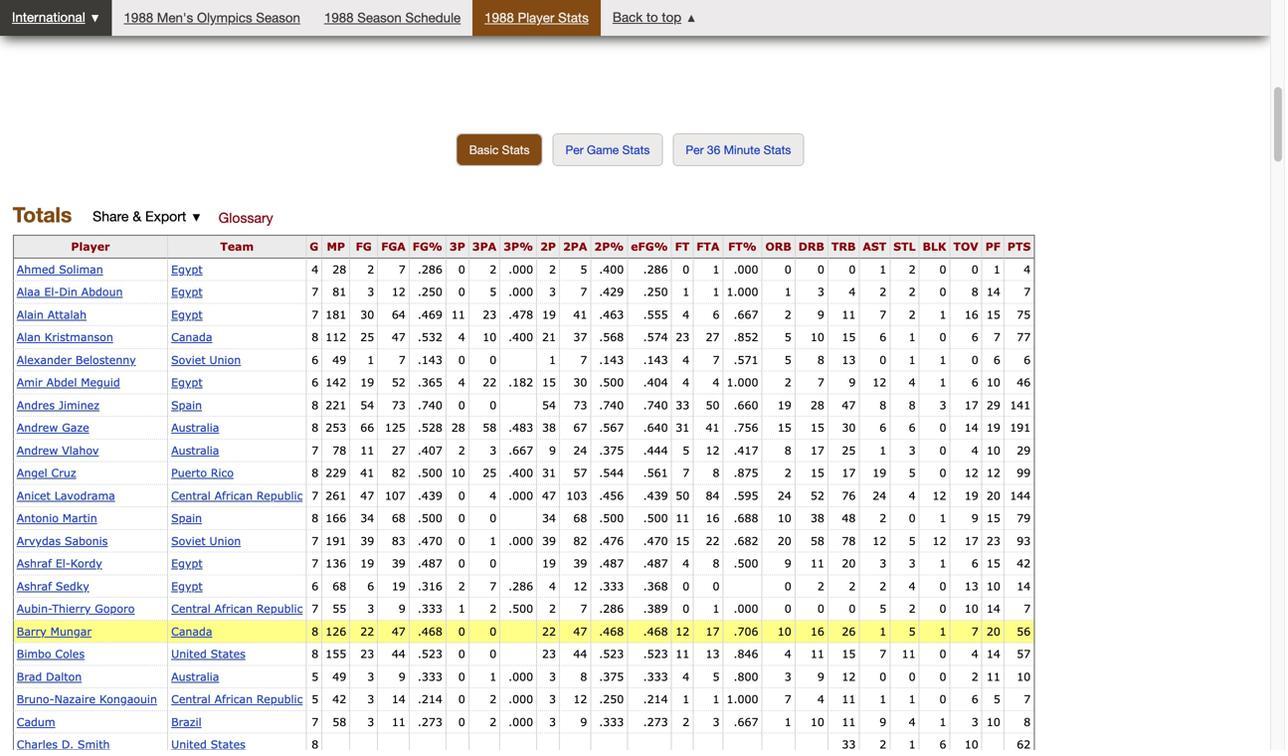 Task type: vqa. For each thing, say whether or not it's contained in the screenshot.


Task type: locate. For each thing, give the bounding box(es) containing it.
.000 47
[[509, 489, 556, 503]]

3 .143 from the left
[[644, 353, 668, 367]]

47 left 107
[[361, 489, 374, 503]]

totals
[[13, 202, 72, 227]]

191 up 136
[[326, 534, 347, 548]]

per for per 36 minute stats
[[686, 143, 704, 157]]

.487 up '.316' on the left
[[418, 557, 443, 570]]

.286 down field goal percentage element
[[418, 263, 443, 276]]

2 spain link from the top
[[171, 512, 202, 525]]

.640 31
[[644, 421, 690, 435]]

3 australia link from the top
[[171, 670, 219, 684]]

central up united
[[171, 602, 211, 616]]

191 down 141
[[1011, 421, 1031, 435]]

1 .439 from the left
[[418, 489, 443, 503]]

2 .740 from the left
[[599, 399, 624, 412]]

2 .439 from the left
[[644, 489, 668, 503]]

34 right 166
[[361, 512, 374, 525]]

antonio martin link
[[17, 512, 97, 525]]

1 .740 from the left
[[418, 399, 443, 412]]

andrew gaze link
[[17, 421, 89, 435]]

12 12
[[965, 466, 1001, 480]]

.470 right 83 on the bottom
[[418, 534, 443, 548]]

kongaouin
[[99, 693, 157, 706]]

0 horizontal spatial 58
[[333, 716, 347, 729]]

1 horizontal spatial 31
[[676, 421, 690, 435]]

.468 down '.316' on the left
[[418, 625, 443, 638]]

2 spain from the top
[[171, 512, 202, 525]]

1 horizontal spatial 16
[[811, 625, 825, 638]]

andrew up angel
[[17, 444, 58, 457]]

0 horizontal spatial .470
[[418, 534, 443, 548]]

39 down 103
[[574, 557, 588, 570]]

30 up 67
[[574, 376, 588, 389]]

canada for barry mungar
[[171, 625, 212, 638]]

1 .375 from the top
[[599, 444, 624, 457]]

3-point field goal attempts element
[[469, 236, 500, 259]]

angel
[[17, 466, 47, 480]]

el- for din
[[44, 285, 59, 299]]

offensive rebounds element
[[762, 236, 795, 259]]

central african republic link up states
[[171, 602, 303, 616]]

1 horizontal spatial 25
[[483, 466, 497, 480]]

australia link
[[171, 421, 219, 435], [171, 444, 219, 457], [171, 670, 219, 684]]

.487 up .368
[[644, 557, 668, 570]]

1 horizontal spatial .468
[[599, 625, 624, 638]]

.439
[[418, 489, 443, 503], [644, 489, 668, 503]]

0 horizontal spatial .214
[[418, 693, 443, 706]]

0 vertical spatial el-
[[44, 285, 59, 299]]

0 vertical spatial 31
[[676, 421, 690, 435]]

42 down 93
[[1018, 557, 1031, 570]]

30 right 181
[[361, 308, 374, 321]]

68 down 103
[[574, 512, 588, 525]]

.846
[[734, 648, 759, 661]]

1988 men's olympics season link
[[112, 3, 312, 33]]

andrew vlahov
[[17, 444, 99, 457]]

.476
[[599, 534, 624, 548]]

1 vertical spatial republic
[[257, 602, 303, 616]]

soviet for alexander belostenny
[[171, 353, 206, 367]]

2 central from the top
[[171, 602, 211, 616]]

27 down 125
[[392, 444, 406, 457]]

8 253
[[312, 421, 347, 435]]

ashraf down arvydas at bottom
[[17, 557, 52, 570]]

2 ashraf from the top
[[17, 580, 52, 593]]

ahmed
[[17, 263, 55, 276]]

1 spain from the top
[[171, 399, 202, 412]]

58 left .483
[[483, 421, 497, 435]]

1 soviet union link from the top
[[171, 353, 241, 367]]

fta
[[697, 240, 720, 253]]

soviet union for arvydas sabonis
[[171, 534, 241, 548]]

.523
[[418, 648, 443, 661], [599, 648, 624, 661], [644, 648, 668, 661]]

17 23
[[965, 534, 1001, 548]]

17 left .706 at right bottom
[[706, 625, 720, 638]]

union for 6
[[210, 353, 241, 367]]

blocks element
[[919, 236, 950, 259]]

1 horizontal spatial 54
[[542, 399, 556, 412]]

1 vertical spatial andrew
[[17, 444, 58, 457]]

2 horizontal spatial .740
[[644, 399, 668, 412]]

season inside 1988 season schedule link
[[358, 10, 402, 25]]

78 up 229
[[333, 444, 347, 457]]

1 44 from the left
[[392, 648, 406, 661]]

1 horizontal spatial 58
[[483, 421, 497, 435]]

1 .470 from the left
[[418, 534, 443, 548]]

49 down 155
[[333, 670, 347, 684]]

.400 for .400 21
[[509, 331, 534, 344]]

2 republic from the top
[[257, 602, 303, 616]]

.400 up .000 47
[[509, 466, 534, 480]]

1.000
[[727, 285, 759, 299], [727, 376, 759, 389], [727, 693, 759, 706]]

0 vertical spatial canada
[[171, 331, 212, 344]]

ashraf el-kordy link
[[17, 557, 102, 570]]

spain down puerto
[[171, 512, 202, 525]]

5 egypt link from the top
[[171, 557, 203, 570]]

gaze
[[62, 421, 89, 435]]

.286 down .000 39
[[509, 580, 534, 593]]

0 horizontal spatial .523
[[418, 648, 443, 661]]

.400 down .478
[[509, 331, 534, 344]]

canada link
[[171, 331, 212, 344], [171, 625, 212, 638]]

.667 for .463
[[734, 308, 759, 321]]

1 horizontal spatial 29
[[1018, 444, 1031, 457]]

1 per from the left
[[566, 143, 584, 157]]

16 down 84
[[706, 512, 720, 525]]

0 horizontal spatial 73
[[392, 399, 406, 412]]

1 vertical spatial 27
[[392, 444, 406, 457]]

1 australia from the top
[[171, 421, 219, 435]]

.182
[[509, 376, 534, 389]]

1 horizontal spatial .470
[[644, 534, 668, 548]]

fg%
[[413, 240, 443, 253]]

0 vertical spatial 29
[[987, 399, 1001, 412]]

central african republic link for central african republic 7
[[171, 602, 303, 616]]

per left "game"
[[566, 143, 584, 157]]

1988 season schedule link
[[312, 3, 473, 33]]

2 australia from the top
[[171, 444, 219, 457]]

brad dalton link
[[17, 670, 82, 684]]

75
[[1018, 308, 1031, 321]]

fg fga fg% 3p 3pa 3p% 2p 2pa 2p% efg% ft fta ft% orb drb trb ast stl blk tov pf pts
[[356, 240, 1031, 253]]

egypt for amir abdel meguid
[[171, 376, 203, 389]]

1 australia link from the top
[[171, 421, 219, 435]]

per inside 'link'
[[686, 143, 704, 157]]

0 vertical spatial australia
[[171, 421, 219, 435]]

african down rico on the bottom of the page
[[215, 489, 253, 503]]

10
[[483, 331, 497, 344], [811, 331, 825, 344], [987, 376, 1001, 389], [987, 444, 1001, 457], [452, 466, 466, 480], [778, 512, 792, 525], [987, 580, 1001, 593], [965, 602, 979, 616], [778, 625, 792, 638], [1018, 670, 1031, 684], [811, 716, 825, 729], [987, 716, 1001, 729]]

1 andrew from the top
[[17, 421, 58, 435]]

2 49 from the top
[[333, 670, 347, 684]]

2 .487 from the left
[[599, 557, 624, 570]]

20 down 48 on the right of the page
[[842, 557, 856, 570]]

6 egypt link from the top
[[171, 580, 203, 593]]

1988 right schedule
[[485, 10, 514, 25]]

.523 left the .523 11
[[599, 648, 624, 661]]

27 left the .852
[[706, 331, 720, 344]]

1 soviet from the top
[[171, 353, 206, 367]]

1 vertical spatial 58
[[811, 534, 825, 548]]

brazil link
[[171, 716, 202, 729]]

sabonis
[[65, 534, 108, 548]]

6 egypt from the top
[[171, 580, 203, 593]]

1 vertical spatial 16
[[706, 512, 720, 525]]

2 vertical spatial australia link
[[171, 670, 219, 684]]

3 african from the top
[[215, 693, 253, 706]]

player inside 1988 player stats link
[[518, 10, 555, 25]]

season left schedule
[[358, 10, 402, 25]]

1 vertical spatial 191
[[326, 534, 347, 548]]

1 vertical spatial 25
[[842, 444, 856, 457]]

17 up the 76
[[842, 466, 856, 480]]

.574 23
[[644, 331, 690, 344]]

0 horizontal spatial player
[[71, 240, 110, 253]]

egypt link for alaa el-din abdoun
[[171, 285, 203, 299]]

93
[[1018, 534, 1031, 548]]

20 up 9 15 at the right
[[987, 489, 1001, 503]]

1 horizontal spatial 27
[[706, 331, 720, 344]]

bimbo coles
[[17, 648, 85, 661]]

20 right .682
[[778, 534, 792, 548]]

.365
[[418, 376, 443, 389]]

.469
[[418, 308, 443, 321]]

5 egypt from the top
[[171, 557, 203, 570]]

41 left ".756"
[[706, 421, 720, 435]]

.523 down '.316' on the left
[[418, 648, 443, 661]]

1 vertical spatial central african republic link
[[171, 602, 303, 616]]

central african republic link down rico on the bottom of the page
[[171, 489, 303, 503]]

54 down .182 15
[[542, 399, 556, 412]]

2 vertical spatial 58
[[333, 716, 347, 729]]

1988 for 1988 season schedule
[[324, 10, 354, 25]]

1 canada from the top
[[171, 331, 212, 344]]

33
[[676, 399, 690, 412]]

2 vertical spatial 16
[[811, 625, 825, 638]]

1 egypt from the top
[[171, 263, 203, 276]]

1 vertical spatial 49
[[333, 670, 347, 684]]

2 vertical spatial .400
[[509, 466, 534, 480]]

to
[[647, 9, 659, 25]]

3 republic from the top
[[257, 693, 303, 706]]

2 horizontal spatial .468
[[644, 625, 668, 638]]

1 republic from the top
[[257, 489, 303, 503]]

24 right the 76
[[873, 489, 887, 503]]

.143 up .365
[[418, 353, 443, 367]]

.400
[[599, 263, 624, 276], [509, 331, 534, 344], [509, 466, 534, 480]]

.523 11
[[644, 648, 690, 661]]

2 .273 from the left
[[644, 716, 668, 729]]

3 .523 from the left
[[644, 648, 668, 661]]

1988 left men's
[[124, 10, 153, 25]]

2 1 1.000 from the top
[[713, 693, 759, 706]]

49 for 5
[[333, 670, 347, 684]]

10 14
[[965, 602, 1001, 616]]

0 horizontal spatial 1988
[[124, 10, 153, 25]]

free throw percentage element
[[723, 236, 762, 259]]

.706
[[734, 625, 759, 638]]

african for central african republic 7 261
[[215, 489, 253, 503]]

1 .273 from the left
[[418, 716, 443, 729]]

78 down 48 on the right of the page
[[842, 534, 856, 548]]

.500 up .470 15
[[644, 512, 668, 525]]

egypt for alain attalah
[[171, 308, 203, 321]]

2 horizontal spatial .487
[[644, 557, 668, 570]]

4 egypt link from the top
[[171, 376, 203, 389]]

republic for central african republic 5
[[257, 693, 303, 706]]

andrew for andrew vlahov
[[17, 444, 58, 457]]

0 vertical spatial australia link
[[171, 421, 219, 435]]

.456
[[599, 489, 624, 503]]

2 horizontal spatial 30
[[842, 421, 856, 435]]

brazil
[[171, 716, 202, 729]]

1 49 from the top
[[333, 353, 347, 367]]

2 horizontal spatial 68
[[574, 512, 588, 525]]

2 andrew from the top
[[17, 444, 58, 457]]

fga element
[[377, 236, 409, 259]]

2 african from the top
[[215, 602, 253, 616]]

44 right 155
[[392, 648, 406, 661]]

21
[[542, 331, 556, 344]]

2 34 from the left
[[542, 512, 556, 525]]

1 vertical spatial union
[[210, 534, 241, 548]]

spain
[[171, 399, 202, 412], [171, 512, 202, 525]]

2 .470 from the left
[[644, 534, 668, 548]]

canada link for alan kristmanson
[[171, 331, 212, 344]]

1 egypt link from the top
[[171, 263, 203, 276]]

.439 for .439
[[418, 489, 443, 503]]

0 vertical spatial 27
[[706, 331, 720, 344]]

2 central african republic link from the top
[[171, 602, 303, 616]]

schedule
[[406, 10, 461, 25]]

alain attalah
[[17, 308, 87, 321]]

1 horizontal spatial 44
[[574, 648, 588, 661]]

58 down 155
[[333, 716, 347, 729]]

african for central african republic 7
[[215, 602, 253, 616]]

2 54 from the left
[[542, 399, 556, 412]]

221
[[326, 399, 347, 412]]

68 up 83 on the bottom
[[392, 512, 406, 525]]

2 vertical spatial 1.000
[[727, 693, 759, 706]]

1 spain link from the top
[[171, 399, 202, 412]]

49 for 6
[[333, 353, 347, 367]]

per
[[566, 143, 584, 157], [686, 143, 704, 157]]

2 soviet union link from the top
[[171, 534, 241, 548]]

ashraf for ashraf sedky
[[17, 580, 52, 593]]

0 vertical spatial 49
[[333, 353, 347, 367]]

.400 down 2-point field goal percentage element
[[599, 263, 624, 276]]

82 up 107
[[392, 466, 406, 480]]

34
[[361, 512, 374, 525], [542, 512, 556, 525]]

2 season from the left
[[358, 10, 402, 25]]

.567
[[599, 421, 624, 435]]

.368
[[644, 580, 668, 593]]

.143 down .568
[[599, 353, 624, 367]]

total rebounds element
[[828, 236, 859, 259]]

3 central african republic link from the top
[[171, 693, 303, 706]]

38
[[542, 421, 556, 435], [811, 512, 825, 525]]

cadum link
[[17, 716, 55, 729]]

.439 down .500 10
[[418, 489, 443, 503]]

3 egypt link from the top
[[171, 308, 203, 321]]

1 season from the left
[[256, 10, 301, 25]]

central african republic link
[[171, 489, 303, 503], [171, 602, 303, 616], [171, 693, 303, 706]]

4 1.000
[[713, 376, 759, 389]]

.740 up the .528
[[418, 399, 443, 412]]

bruno-
[[17, 693, 54, 706]]

player left "back"
[[518, 10, 555, 25]]

.667 down .800
[[734, 716, 759, 729]]

.523 down .468 12
[[644, 648, 668, 661]]

soviet right belostenny
[[171, 353, 206, 367]]

1 vertical spatial central
[[171, 602, 211, 616]]

3 australia from the top
[[171, 670, 219, 684]]

0 vertical spatial 52
[[392, 376, 406, 389]]

31 down 33 at the right bottom
[[676, 421, 690, 435]]

1 canada link from the top
[[171, 331, 212, 344]]

game
[[587, 143, 619, 157]]

turnovers element
[[950, 236, 982, 259]]

1 .214 from the left
[[418, 693, 443, 706]]

2 horizontal spatial 1988
[[485, 10, 514, 25]]

1 vertical spatial australia
[[171, 444, 219, 457]]

16 down 8 14
[[965, 308, 979, 321]]

44
[[392, 648, 406, 661], [574, 648, 588, 661]]

2 canada from the top
[[171, 625, 212, 638]]

2 per from the left
[[686, 143, 704, 157]]

1 1 1.000 from the top
[[713, 285, 759, 299]]

1 african from the top
[[215, 489, 253, 503]]

16 left the 26
[[811, 625, 825, 638]]

bimbo coles link
[[17, 648, 85, 661]]

1 horizontal spatial 30
[[574, 376, 588, 389]]

.500 down .682
[[734, 557, 759, 570]]

soviet
[[171, 353, 206, 367], [171, 534, 206, 548]]

82 left '.476'
[[574, 534, 588, 548]]

el- for kordy
[[56, 557, 70, 570]]

1 vertical spatial .400
[[509, 331, 534, 344]]

african down states
[[215, 693, 253, 706]]

4 egypt from the top
[[171, 376, 203, 389]]

andres jiminez link
[[17, 399, 100, 412]]

egypt for alaa el-din abdoun
[[171, 285, 203, 299]]

.667 down .483
[[509, 444, 534, 457]]

assists element
[[859, 236, 890, 259]]

0 vertical spatial 57
[[574, 466, 588, 480]]

2 australia link from the top
[[171, 444, 219, 457]]

1 ashraf from the top
[[17, 557, 52, 570]]

1.000 down free throw percentage element
[[727, 285, 759, 299]]

spain for andres jiminez
[[171, 399, 202, 412]]

1 horizontal spatial 57
[[1018, 648, 1031, 661]]

3 .487 from the left
[[644, 557, 668, 570]]

central for central african republic 5
[[171, 693, 211, 706]]

.470 down .500 11
[[644, 534, 668, 548]]

1 horizontal spatial .740
[[599, 399, 624, 412]]

2-point field goal percentage element
[[591, 236, 627, 259]]

export
[[145, 208, 186, 225]]

1.000 down ".571"
[[727, 376, 759, 389]]

1 vertical spatial 50
[[676, 489, 690, 503]]

.500 down .407
[[418, 466, 443, 480]]

2 soviet from the top
[[171, 534, 206, 548]]

.682
[[734, 534, 759, 548]]

stats inside per 36 minute stats 'link'
[[764, 143, 792, 157]]

martin
[[62, 512, 97, 525]]

andrew down andres
[[17, 421, 58, 435]]

andres
[[17, 399, 55, 412]]

1 vertical spatial australia link
[[171, 444, 219, 457]]

spain up puerto
[[171, 399, 202, 412]]

57 down 56
[[1018, 648, 1031, 661]]

2 vertical spatial african
[[215, 693, 253, 706]]

0 horizontal spatial .468
[[418, 625, 443, 638]]

1 1.000 down free throw percentage element
[[713, 285, 759, 299]]

3p
[[450, 240, 466, 253]]

1 central african republic link from the top
[[171, 489, 303, 503]]

republic for central african republic 7
[[257, 602, 303, 616]]

central african republic link down states
[[171, 693, 303, 706]]

.375 for 8
[[599, 670, 624, 684]]

ashraf el-kordy
[[17, 557, 102, 570]]

union for 7
[[210, 534, 241, 548]]

73 up 125
[[392, 399, 406, 412]]

barry mungar link
[[17, 625, 92, 638]]

1 vertical spatial soviet union link
[[171, 534, 241, 548]]

efg%
[[631, 240, 668, 253]]

3
[[367, 285, 374, 299], [549, 285, 556, 299], [818, 285, 825, 299], [940, 399, 947, 412], [490, 444, 497, 457], [909, 444, 916, 457], [880, 557, 887, 570], [909, 557, 916, 570], [367, 602, 374, 616], [367, 670, 374, 684], [549, 670, 556, 684], [785, 670, 792, 684], [367, 693, 374, 706], [549, 693, 556, 706], [367, 716, 374, 729], [549, 716, 556, 729], [713, 716, 720, 729], [972, 716, 979, 729]]

.439 for .439 50
[[644, 489, 668, 503]]

1 horizontal spatial 78
[[842, 534, 856, 548]]

50 up .500 11
[[676, 489, 690, 503]]

0 vertical spatial union
[[210, 353, 241, 367]]

1 1988 from the left
[[124, 10, 153, 25]]

1988 left schedule
[[324, 10, 354, 25]]

egypt link for amir abdel meguid
[[171, 376, 203, 389]]

0 horizontal spatial 28
[[333, 263, 347, 276]]

2 egypt from the top
[[171, 285, 203, 299]]

1 horizontal spatial .214
[[644, 693, 668, 706]]

.667 for .333
[[734, 716, 759, 729]]

2 .375 from the top
[[599, 670, 624, 684]]

1 vertical spatial canada link
[[171, 625, 212, 638]]

26
[[842, 625, 856, 638]]

3 central from the top
[[171, 693, 211, 706]]

58 right .682
[[811, 534, 825, 548]]

canada link for barry mungar
[[171, 625, 212, 638]]

kordy
[[70, 557, 102, 570]]

3 egypt from the top
[[171, 308, 203, 321]]

season inside 1988 men's olympics season link
[[256, 10, 301, 25]]

season right olympics
[[256, 10, 301, 25]]

.667 up the .852
[[734, 308, 759, 321]]

1 1.000 from the top
[[727, 285, 759, 299]]

.468 down .389
[[644, 625, 668, 638]]

1 vertical spatial ashraf
[[17, 580, 52, 593]]

steals element
[[890, 236, 919, 259]]

.852
[[734, 331, 759, 344]]

46
[[1018, 376, 1031, 389]]

1 horizontal spatial .439
[[644, 489, 668, 503]]

14 19 191
[[965, 421, 1031, 435]]

2 canada link from the top
[[171, 625, 212, 638]]

1 vertical spatial .375
[[599, 670, 624, 684]]

1 horizontal spatial 41
[[574, 308, 588, 321]]

2 vertical spatial 13
[[706, 648, 720, 661]]

2 egypt link from the top
[[171, 285, 203, 299]]

1 vertical spatial soviet
[[171, 534, 206, 548]]

1 horizontal spatial season
[[358, 10, 402, 25]]

.470
[[418, 534, 443, 548], [644, 534, 668, 548]]

2 vertical spatial 25
[[483, 466, 497, 480]]

1 soviet union from the top
[[171, 353, 241, 367]]

3p%
[[504, 240, 534, 253]]

0 vertical spatial 78
[[333, 444, 347, 457]]

103
[[567, 489, 588, 503]]

per for per game stats
[[566, 143, 584, 157]]

0 vertical spatial 1 1.000
[[713, 285, 759, 299]]

29 up 14 19 191
[[987, 399, 1001, 412]]

17 right .417
[[811, 444, 825, 457]]

egypt link for ashraf sedky
[[171, 580, 203, 593]]

3 1988 from the left
[[485, 10, 514, 25]]

125
[[385, 421, 406, 435]]

barry mungar
[[17, 625, 92, 638]]

states
[[211, 648, 246, 661]]

3-point field goals element
[[446, 236, 469, 259]]

2 1988 from the left
[[324, 10, 354, 25]]

stats left "back"
[[558, 10, 589, 25]]

28 down minutes played element
[[333, 263, 347, 276]]

31 up .000 47
[[542, 466, 556, 480]]

1 central from the top
[[171, 489, 211, 503]]

1 horizontal spatial per
[[686, 143, 704, 157]]

25 right 112
[[361, 331, 374, 344]]

2 soviet union from the top
[[171, 534, 241, 548]]

41 right 229
[[361, 466, 374, 480]]

.875
[[734, 466, 759, 480]]

1 union from the top
[[210, 353, 241, 367]]

0 vertical spatial central
[[171, 489, 211, 503]]

1 vertical spatial el-
[[56, 557, 70, 570]]

2 .214 from the left
[[644, 693, 668, 706]]

arvydas sabonis
[[17, 534, 108, 548]]

1 vertical spatial spain link
[[171, 512, 202, 525]]

2 union from the top
[[210, 534, 241, 548]]

spain link up puerto
[[171, 399, 202, 412]]

2 horizontal spatial 25
[[842, 444, 856, 457]]

stats right the minute
[[764, 143, 792, 157]]

56
[[1018, 625, 1031, 638]]

1 .143 from the left
[[418, 353, 443, 367]]

84
[[706, 489, 720, 503]]

68 up 55
[[333, 580, 347, 593]]

personal fouls element
[[982, 236, 1004, 259]]



Task type: describe. For each thing, give the bounding box(es) containing it.
1 .487 from the left
[[418, 557, 443, 570]]

egypt link for ahmed soliman
[[171, 263, 203, 276]]

1 .523 from the left
[[418, 648, 443, 661]]

abdel
[[46, 376, 77, 389]]

0 vertical spatial 28
[[333, 263, 347, 276]]

.470 for .470 15
[[644, 534, 668, 548]]

alexander
[[17, 353, 72, 367]]

1988 for 1988 player stats
[[485, 10, 514, 25]]

0 horizontal spatial 78
[[333, 444, 347, 457]]

soviet union link for arvydas sabonis
[[171, 534, 241, 548]]

meguid
[[81, 376, 120, 389]]

0 vertical spatial 58
[[483, 421, 497, 435]]

australia link for brad dalton
[[171, 670, 219, 684]]

3-point field goal percentage element
[[500, 236, 537, 259]]

stats inside 1988 player stats link
[[558, 10, 589, 25]]

back to top link
[[601, 2, 709, 33]]

ast
[[863, 240, 887, 253]]

.500 down .500 10
[[418, 512, 443, 525]]

126
[[326, 625, 347, 638]]

australia for andrew vlahov
[[171, 444, 219, 457]]

4 14
[[972, 648, 1001, 661]]

0 horizontal spatial 29
[[987, 399, 1001, 412]]

3 .468 from the left
[[644, 625, 668, 638]]

per game stats link
[[554, 134, 662, 165]]

1 horizontal spatial 191
[[1011, 421, 1031, 435]]

sedky
[[56, 580, 89, 593]]

2 horizontal spatial 58
[[811, 534, 825, 548]]

1 vertical spatial 30
[[574, 376, 588, 389]]

1 .468 from the left
[[418, 625, 443, 638]]

1 horizontal spatial .250
[[599, 693, 624, 706]]

2 .523 from the left
[[599, 648, 624, 661]]

player inside player "element"
[[71, 240, 110, 253]]

.500 down .000 39
[[509, 602, 534, 616]]

effective field goal percentage element
[[627, 236, 671, 259]]

47 up the 76
[[842, 399, 856, 412]]

1 horizontal spatial 68
[[392, 512, 406, 525]]

2 44 from the left
[[574, 648, 588, 661]]

1 vertical spatial .667
[[509, 444, 534, 457]]

attalah
[[48, 308, 87, 321]]

0 horizontal spatial 191
[[326, 534, 347, 548]]

0 horizontal spatial 57
[[574, 466, 588, 480]]

79
[[1018, 512, 1031, 525]]

glossary button
[[219, 210, 273, 226]]

3 10
[[972, 716, 1001, 729]]

1 horizontal spatial 42
[[1018, 557, 1031, 570]]

13 10
[[965, 580, 1001, 593]]

0 horizontal spatial 25
[[361, 331, 374, 344]]

ahmed soliman
[[17, 263, 103, 276]]

egypt for ahmed soliman
[[171, 263, 203, 276]]

spain link for antonio martin
[[171, 512, 202, 525]]

0 horizontal spatial .250
[[418, 285, 443, 299]]

australia for andrew gaze
[[171, 421, 219, 435]]

1 vertical spatial 13
[[965, 580, 979, 593]]

australia for brad dalton
[[171, 670, 219, 684]]

8 155
[[312, 648, 347, 661]]

1 horizontal spatial 28
[[452, 421, 466, 435]]

bruno-nazaire kongaouin
[[17, 693, 157, 706]]

0 horizontal spatial 27
[[392, 444, 406, 457]]

2 vertical spatial 30
[[842, 421, 856, 435]]

8 229
[[312, 466, 347, 480]]

anicet
[[17, 489, 51, 503]]

field goal percentage element
[[409, 236, 446, 259]]

3 1.000 from the top
[[727, 693, 759, 706]]

pf
[[986, 240, 1001, 253]]

0 horizontal spatial 42
[[333, 693, 347, 706]]

1 vertical spatial 57
[[1018, 648, 1031, 661]]

minutes played element
[[322, 236, 350, 259]]

2 horizontal spatial 28
[[811, 399, 825, 412]]

.375 for 24
[[599, 444, 624, 457]]

.544
[[599, 466, 624, 480]]

144
[[1011, 489, 1031, 503]]

0 vertical spatial 30
[[361, 308, 374, 321]]

3 .740 from the left
[[644, 399, 668, 412]]

253
[[326, 421, 347, 435]]

8 126
[[312, 625, 347, 638]]

2 vertical spatial 41
[[361, 466, 374, 480]]

31 for .640 31
[[676, 421, 690, 435]]

g mp
[[310, 240, 345, 253]]

.468 12
[[644, 625, 690, 638]]

free throws element
[[671, 236, 693, 259]]

g
[[310, 240, 319, 253]]

central african republic link for central african republic 7 261
[[171, 489, 303, 503]]

17 29 141
[[965, 399, 1031, 412]]

bruno-nazaire kongaouin link
[[17, 693, 157, 706]]

99
[[1018, 466, 1031, 480]]

.389
[[644, 602, 668, 616]]

47 left 103
[[542, 489, 556, 503]]

1 horizontal spatial 24
[[778, 489, 792, 503]]

2 horizontal spatial 41
[[706, 421, 720, 435]]

1 vertical spatial 78
[[842, 534, 856, 548]]

2-point field goal attempts element
[[559, 236, 591, 259]]

central african republic 7 261
[[171, 489, 347, 503]]

22 right 126
[[361, 625, 374, 638]]

.286 down effective field goal percentage element
[[644, 263, 668, 276]]

8 221
[[312, 399, 347, 412]]

1988 for 1988 men's olympics season
[[124, 10, 153, 25]]

player element
[[13, 236, 167, 259]]

17 down 9 15 at the right
[[965, 534, 979, 548]]

share & export
[[93, 208, 186, 225]]

55
[[333, 602, 347, 616]]

.568
[[599, 331, 624, 344]]

.478 19
[[509, 308, 556, 321]]

central african republic link for central african republic 5
[[171, 693, 303, 706]]

.470 15
[[644, 534, 690, 548]]

261
[[326, 489, 347, 503]]

african for central african republic 5
[[215, 693, 253, 706]]

united states link
[[171, 648, 246, 661]]

.417
[[734, 444, 759, 457]]

.444
[[644, 444, 668, 457]]

.000 39
[[509, 534, 556, 548]]

stl
[[894, 240, 916, 253]]

kristmanson
[[45, 331, 113, 344]]

1 horizontal spatial 13
[[842, 353, 856, 367]]

amir abdel meguid
[[17, 376, 120, 389]]

19 20 144
[[965, 489, 1031, 503]]

1 vertical spatial 82
[[574, 534, 588, 548]]

.571
[[734, 353, 759, 367]]

ashraf for ashraf el-kordy
[[17, 557, 52, 570]]

amir abdel meguid link
[[17, 376, 120, 389]]

31 for .400 31
[[542, 466, 556, 480]]

0 horizontal spatial 52
[[392, 376, 406, 389]]

.400 for .400 31
[[509, 466, 534, 480]]

1 vertical spatial 52
[[811, 489, 825, 503]]

0 vertical spatial 50
[[706, 399, 720, 412]]

0 horizontal spatial 16
[[706, 512, 720, 525]]

2 73 from the left
[[574, 399, 588, 412]]

team element
[[167, 236, 306, 259]]

barry
[[17, 625, 47, 638]]

united states
[[171, 648, 246, 661]]

.640
[[644, 421, 668, 435]]

17 down 6 10
[[965, 399, 979, 412]]

0 vertical spatial 41
[[574, 308, 588, 321]]

alaa el-din abdoun link
[[17, 285, 123, 299]]

16 15
[[965, 308, 1001, 321]]

0 horizontal spatial 13
[[706, 648, 720, 661]]

39 left 83 on the bottom
[[361, 534, 374, 548]]

canada for alan kristmanson
[[171, 331, 212, 344]]

9 15
[[972, 512, 1001, 525]]

stats inside "basic stats" link
[[502, 143, 530, 157]]

stats inside per game stats link
[[623, 143, 650, 157]]

.286 left .389
[[599, 602, 624, 616]]

ahmed soliman link
[[17, 263, 103, 276]]

22 left .182
[[483, 376, 497, 389]]

39 down .000 47
[[542, 534, 556, 548]]

egypt link for alain attalah
[[171, 308, 203, 321]]

soviet for arvydas sabonis
[[171, 534, 206, 548]]

47 down 64
[[392, 331, 406, 344]]

2 .143 from the left
[[599, 353, 624, 367]]

abdoun
[[81, 285, 123, 299]]

81
[[333, 285, 347, 299]]

egypt link for ashraf el-kordy
[[171, 557, 203, 570]]

1 vertical spatial 29
[[1018, 444, 1031, 457]]

orb
[[766, 240, 792, 253]]

points element
[[1004, 236, 1034, 259]]

2-point field goals element
[[537, 236, 559, 259]]

1 34 from the left
[[361, 512, 374, 525]]

andrew for andrew gaze
[[17, 421, 58, 435]]

brad dalton
[[17, 670, 82, 684]]

spain link for andres jiminez
[[171, 399, 202, 412]]

47 right 126
[[392, 625, 406, 638]]

.500 left .404
[[599, 376, 624, 389]]

.463
[[599, 308, 624, 321]]

4 10
[[972, 444, 1001, 457]]

2 .468 from the left
[[599, 625, 624, 638]]

2 1.000 from the top
[[727, 376, 759, 389]]

20 up 4 14 at the right
[[987, 625, 1001, 638]]

1 vertical spatial 38
[[811, 512, 825, 525]]

2p%
[[595, 240, 624, 253]]

2 horizontal spatial .250
[[644, 285, 668, 299]]

egypt for ashraf sedky
[[171, 580, 203, 593]]

0 vertical spatial 38
[[542, 421, 556, 435]]

central for central african republic 7
[[171, 602, 211, 616]]

games element
[[306, 236, 322, 259]]

0 horizontal spatial 68
[[333, 580, 347, 593]]

cruz
[[51, 466, 76, 480]]

22 down .000 39
[[542, 625, 556, 638]]

6 10
[[972, 376, 1001, 389]]

.470 for .470
[[418, 534, 443, 548]]

22 left .682
[[706, 534, 720, 548]]

share
[[93, 208, 129, 225]]

men's
[[157, 10, 193, 25]]

australia link for andrew gaze
[[171, 421, 219, 435]]

.400 for .400
[[599, 263, 624, 276]]

.500 down .456
[[599, 512, 624, 525]]

belostenny
[[76, 353, 136, 367]]

2 horizontal spatial 16
[[965, 308, 979, 321]]

.478
[[509, 308, 534, 321]]

australia link for andrew vlahov
[[171, 444, 219, 457]]

&
[[133, 208, 141, 225]]

republic for central african republic 7 261
[[257, 489, 303, 503]]

soviet union for alexander belostenny
[[171, 353, 241, 367]]

ashraf sedky link
[[17, 580, 89, 593]]

.483 38
[[509, 421, 556, 435]]

37
[[574, 331, 588, 344]]

spain for antonio martin
[[171, 512, 202, 525]]

2 horizontal spatial 24
[[873, 489, 887, 503]]

47 left .468 12
[[574, 625, 588, 638]]

egypt for ashraf el-kordy
[[171, 557, 203, 570]]

0 horizontal spatial 24
[[574, 444, 588, 457]]

1 73 from the left
[[392, 399, 406, 412]]

83
[[392, 534, 406, 548]]

0 vertical spatial 82
[[392, 466, 406, 480]]

puerto rico link
[[171, 466, 234, 480]]

anicet lavodrama
[[17, 489, 115, 503]]

soviet union link for alexander belostenny
[[171, 353, 241, 367]]

.429
[[599, 285, 624, 299]]

angel cruz
[[17, 466, 76, 480]]

field goals element
[[350, 236, 377, 259]]

anicet lavodrama link
[[17, 489, 115, 503]]

amir
[[17, 376, 43, 389]]

nazaire
[[54, 693, 96, 706]]

.316
[[418, 580, 443, 593]]

central for central african republic 7 261
[[171, 489, 211, 503]]

136
[[326, 557, 347, 570]]

free throw attempts element
[[693, 236, 723, 259]]

39 down 83 on the bottom
[[392, 557, 406, 570]]

1 54 from the left
[[361, 399, 374, 412]]

defensive rebounds element
[[795, 236, 828, 259]]



